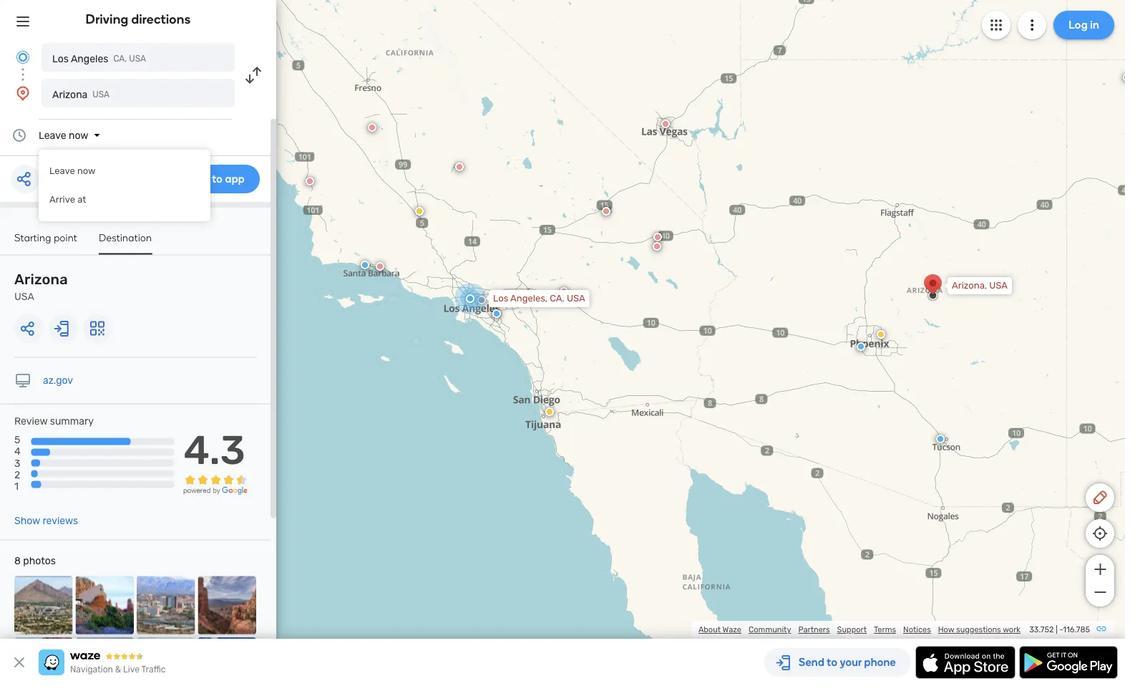Task type: describe. For each thing, give the bounding box(es) containing it.
1
[[14, 480, 19, 492]]

live
[[123, 665, 140, 675]]

ca, for angeles,
[[550, 293, 565, 304]]

computer image
[[14, 372, 32, 389]]

4
[[14, 446, 21, 457]]

los angeles, ca, usa
[[493, 293, 586, 304]]

116.785
[[1064, 625, 1091, 635]]

usa right arizona,
[[990, 280, 1008, 291]]

at
[[77, 194, 86, 205]]

notices link
[[904, 625, 932, 635]]

about waze community partners support terms notices how suggestions work
[[699, 625, 1021, 635]]

zoom in image
[[1092, 561, 1110, 578]]

arizona, usa
[[953, 280, 1008, 291]]

33.752
[[1030, 625, 1055, 635]]

waze
[[723, 625, 742, 635]]

destination
[[99, 231, 152, 244]]

traffic
[[141, 665, 166, 675]]

zoom out image
[[1092, 584, 1110, 601]]

5 4 3 2 1
[[14, 434, 21, 492]]

link image
[[1096, 623, 1108, 635]]

starting
[[14, 231, 51, 244]]

suggestions
[[957, 625, 1002, 635]]

leave now inside option
[[49, 165, 96, 177]]

driving
[[86, 11, 129, 27]]

33.752 | -116.785
[[1030, 625, 1091, 635]]

4.3
[[184, 426, 245, 474]]

community
[[749, 625, 792, 635]]

leave now option
[[39, 157, 211, 185]]

driving directions
[[86, 11, 191, 27]]

1 vertical spatial arizona usa
[[14, 271, 68, 303]]

point
[[54, 231, 77, 244]]

image 5 of arizona, [missing %{city} value] image
[[14, 637, 73, 686]]

los angeles ca, usa
[[52, 53, 146, 64]]

8 photos
[[14, 555, 56, 567]]

angeles
[[71, 53, 108, 64]]

how suggestions work link
[[939, 625, 1021, 635]]

show reviews
[[14, 515, 78, 527]]

image 4 of arizona, [missing %{city} value] image
[[198, 576, 256, 635]]

directions
[[131, 11, 191, 27]]

image 3 of arizona, [missing %{city} value] image
[[137, 576, 195, 635]]

navigation
[[70, 665, 113, 675]]

usa inside los angeles ca, usa
[[129, 54, 146, 64]]

police image
[[937, 435, 945, 443]]

show
[[14, 515, 40, 527]]

about
[[699, 625, 721, 635]]

1 horizontal spatial hazard image
[[877, 330, 886, 339]]

support link
[[838, 625, 867, 635]]

3
[[14, 457, 20, 469]]

usa right angeles,
[[567, 293, 586, 304]]

1 vertical spatial arizona
[[14, 271, 68, 288]]

summary
[[50, 415, 94, 427]]

support
[[838, 625, 867, 635]]

az.gov link
[[43, 375, 73, 386]]

|
[[1056, 625, 1058, 635]]

image 2 of arizona, [missing %{city} value] image
[[76, 576, 134, 635]]



Task type: vqa. For each thing, say whether or not it's contained in the screenshot.
33.743
no



Task type: locate. For each thing, give the bounding box(es) containing it.
usa down driving directions
[[129, 54, 146, 64]]

ca, for angeles
[[113, 54, 127, 64]]

&
[[115, 665, 121, 675]]

ca,
[[113, 54, 127, 64], [550, 293, 565, 304]]

usa
[[129, 54, 146, 64], [93, 90, 110, 100], [990, 280, 1008, 291], [14, 291, 34, 303], [567, 293, 586, 304]]

photos
[[23, 555, 56, 567]]

1 horizontal spatial los
[[493, 293, 509, 304]]

image 8 of arizona, [missing %{city} value] image
[[198, 637, 256, 686]]

ca, inside los angeles ca, usa
[[113, 54, 127, 64]]

starting point
[[14, 231, 77, 244]]

reviews
[[43, 515, 78, 527]]

now inside option
[[77, 165, 96, 177]]

arizona down angeles
[[52, 88, 88, 100]]

current location image
[[14, 49, 32, 66]]

how
[[939, 625, 955, 635]]

ca, right angeles
[[113, 54, 127, 64]]

arrive at option
[[39, 185, 211, 214]]

0 vertical spatial leave
[[39, 129, 66, 141]]

police image
[[1124, 73, 1126, 82], [361, 261, 370, 269], [493, 309, 501, 318], [857, 342, 866, 351]]

2
[[14, 469, 20, 480]]

1 vertical spatial los
[[493, 293, 509, 304]]

terms
[[874, 625, 897, 635]]

leave now right clock icon
[[39, 129, 88, 141]]

1 vertical spatial now
[[77, 165, 96, 177]]

review summary
[[14, 415, 94, 427]]

8
[[14, 555, 21, 567]]

about waze link
[[699, 625, 742, 635]]

angeles,
[[511, 293, 548, 304]]

arrive at
[[49, 194, 86, 205]]

hazard image
[[546, 408, 554, 416]]

0 vertical spatial hazard image
[[415, 207, 424, 216]]

arizona down starting point button
[[14, 271, 68, 288]]

0 horizontal spatial los
[[52, 53, 69, 64]]

1 vertical spatial ca,
[[550, 293, 565, 304]]

image 6 of arizona, [missing %{city} value] image
[[76, 637, 134, 686]]

0 vertical spatial ca,
[[113, 54, 127, 64]]

location image
[[14, 85, 32, 102]]

accident image
[[478, 296, 486, 304]]

work
[[1003, 625, 1021, 635]]

0 vertical spatial arizona
[[52, 88, 88, 100]]

arrive
[[49, 194, 75, 205]]

road closed image
[[368, 123, 377, 132], [455, 163, 464, 171], [306, 177, 314, 185], [653, 242, 662, 251], [376, 262, 385, 271]]

review
[[14, 415, 48, 427]]

leave now
[[39, 129, 88, 141], [49, 165, 96, 177]]

road closed image
[[662, 120, 670, 128], [602, 207, 611, 216], [654, 233, 662, 241], [560, 287, 569, 296]]

image 1 of arizona, [missing %{city} value] image
[[14, 576, 73, 635]]

arizona usa down starting point button
[[14, 271, 68, 303]]

now
[[69, 129, 88, 141], [77, 165, 96, 177]]

navigation & live traffic
[[70, 665, 166, 675]]

leave up arrive
[[49, 165, 75, 177]]

terms link
[[874, 625, 897, 635]]

-
[[1060, 625, 1064, 635]]

leave inside option
[[49, 165, 75, 177]]

usa down starting point button
[[14, 291, 34, 303]]

x image
[[11, 654, 28, 671]]

0 vertical spatial leave now
[[39, 129, 88, 141]]

los for angeles
[[52, 53, 69, 64]]

now up at
[[77, 165, 96, 177]]

los left angeles
[[52, 53, 69, 64]]

image 7 of arizona, [missing %{city} value] image
[[137, 637, 195, 686]]

now up leave now option
[[69, 129, 88, 141]]

partners
[[799, 625, 831, 635]]

notices
[[904, 625, 932, 635]]

1 vertical spatial leave now
[[49, 165, 96, 177]]

0 vertical spatial arizona usa
[[52, 88, 110, 100]]

az.gov
[[43, 375, 73, 386]]

leave
[[39, 129, 66, 141], [49, 165, 75, 177]]

pencil image
[[1092, 489, 1109, 506]]

los
[[52, 53, 69, 64], [493, 293, 509, 304]]

arizona,
[[953, 280, 988, 291]]

destination button
[[99, 231, 152, 255]]

0 horizontal spatial hazard image
[[415, 207, 424, 216]]

arizona
[[52, 88, 88, 100], [14, 271, 68, 288]]

0 horizontal spatial ca,
[[113, 54, 127, 64]]

arizona usa down angeles
[[52, 88, 110, 100]]

ca, right angeles,
[[550, 293, 565, 304]]

hazard image
[[415, 207, 424, 216], [877, 330, 886, 339]]

clock image
[[11, 127, 28, 144]]

leave now up the arrive at
[[49, 165, 96, 177]]

leave right clock icon
[[39, 129, 66, 141]]

los right the accident icon
[[493, 293, 509, 304]]

usa down los angeles ca, usa
[[93, 90, 110, 100]]

arizona usa
[[52, 88, 110, 100], [14, 271, 68, 303]]

0 vertical spatial now
[[69, 129, 88, 141]]

partners link
[[799, 625, 831, 635]]

1 horizontal spatial ca,
[[550, 293, 565, 304]]

1 vertical spatial hazard image
[[877, 330, 886, 339]]

los for angeles,
[[493, 293, 509, 304]]

community link
[[749, 625, 792, 635]]

5
[[14, 434, 20, 446]]

1 vertical spatial leave
[[49, 165, 75, 177]]

starting point button
[[14, 231, 77, 253]]

0 vertical spatial los
[[52, 53, 69, 64]]



